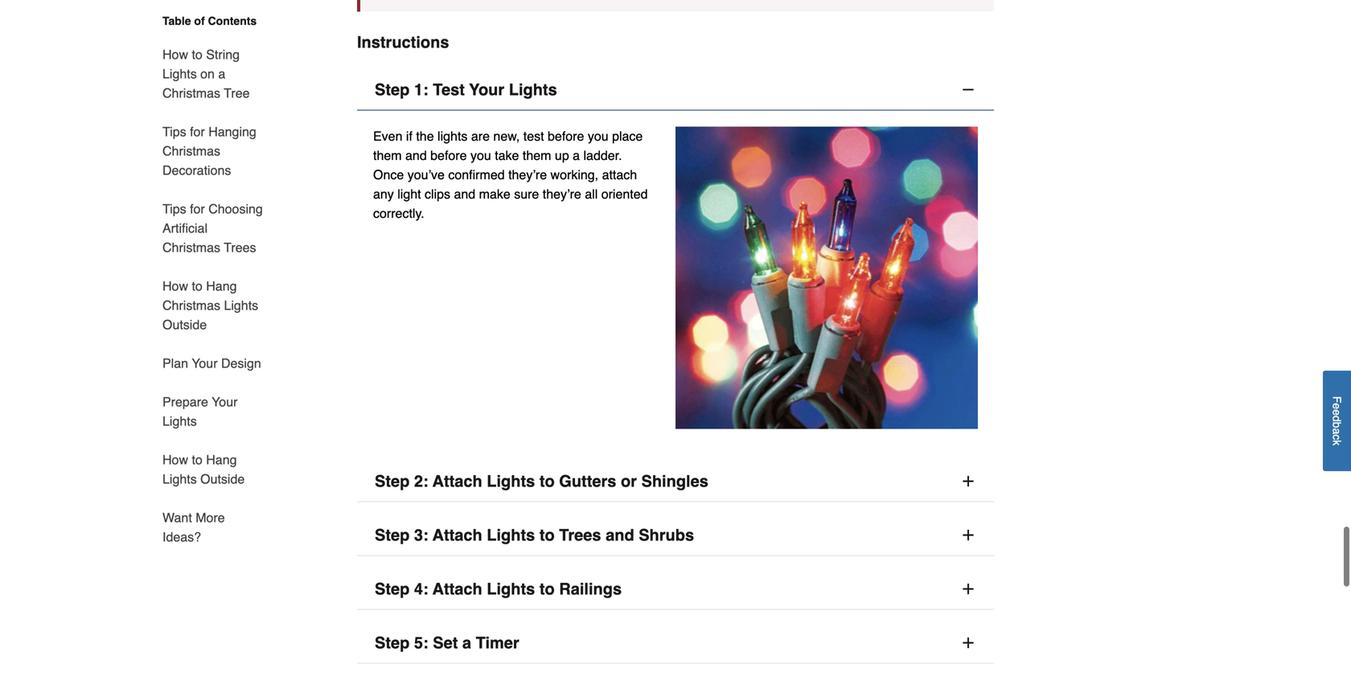 Task type: locate. For each thing, give the bounding box(es) containing it.
for for choosing
[[190, 202, 205, 216]]

attach inside step 4: attach lights to railings button
[[433, 580, 482, 598]]

how inside "how to hang christmas lights outside"
[[162, 279, 188, 294]]

step 1: test your lights button
[[357, 70, 994, 111]]

f
[[1331, 397, 1344, 403]]

e
[[1331, 403, 1344, 410], [1331, 410, 1344, 416]]

1 vertical spatial how
[[162, 279, 188, 294]]

lights down prepare
[[162, 414, 197, 429]]

trees inside step 3: attach lights to trees and shrubs button
[[559, 526, 601, 545]]

your inside plan your design link
[[192, 356, 218, 371]]

how for how to string lights on a christmas tree
[[162, 47, 188, 62]]

to down artificial on the top
[[192, 279, 203, 294]]

once
[[373, 167, 404, 182]]

0 horizontal spatial them
[[373, 148, 402, 163]]

for up artificial on the top
[[190, 202, 205, 216]]

2 vertical spatial attach
[[433, 580, 482, 598]]

and down 'confirmed'
[[454, 187, 476, 202]]

shingles
[[642, 472, 709, 491]]

tips up decorations
[[162, 124, 186, 139]]

1 vertical spatial for
[[190, 202, 205, 216]]

step left "2:"
[[375, 472, 410, 491]]

0 vertical spatial for
[[190, 124, 205, 139]]

0 vertical spatial plus image
[[960, 527, 977, 543]]

step left 3:
[[375, 526, 410, 545]]

2 attach from the top
[[433, 526, 482, 545]]

or
[[621, 472, 637, 491]]

2 tips from the top
[[162, 202, 186, 216]]

1 christmas from the top
[[162, 86, 220, 101]]

tips
[[162, 124, 186, 139], [162, 202, 186, 216]]

you up ladder.
[[588, 129, 609, 144]]

how to string lights on a christmas tree link
[[162, 35, 264, 113]]

for left hanging at left
[[190, 124, 205, 139]]

lights up want
[[162, 472, 197, 487]]

plus image inside step 3: attach lights to trees and shrubs button
[[960, 527, 977, 543]]

1 for from the top
[[190, 124, 205, 139]]

step 3: attach lights to trees and shrubs button
[[357, 515, 994, 556]]

for inside tips for hanging christmas decorations
[[190, 124, 205, 139]]

contents
[[208, 14, 257, 27]]

0 vertical spatial hang
[[206, 279, 237, 294]]

attach right "2:"
[[433, 472, 482, 491]]

2 plus image from the top
[[960, 581, 977, 597]]

how inside how to string lights on a christmas tree
[[162, 47, 188, 62]]

lights inside "how to hang christmas lights outside"
[[224, 298, 258, 313]]

shrubs
[[639, 526, 694, 545]]

your right test
[[469, 80, 505, 99]]

hang inside "how to hang christmas lights outside"
[[206, 279, 237, 294]]

your right plan
[[192, 356, 218, 371]]

1 e from the top
[[1331, 403, 1344, 410]]

sure
[[514, 187, 539, 202]]

lights up test
[[509, 80, 557, 99]]

lights inside how to hang lights outside
[[162, 472, 197, 487]]

and left shrubs
[[606, 526, 634, 545]]

e up d
[[1331, 403, 1344, 410]]

3 step from the top
[[375, 526, 410, 545]]

0 vertical spatial before
[[548, 129, 584, 144]]

tips for tips for hanging christmas decorations
[[162, 124, 186, 139]]

to inside "how to hang christmas lights outside"
[[192, 279, 203, 294]]

0 horizontal spatial before
[[430, 148, 467, 163]]

1 hang from the top
[[206, 279, 237, 294]]

k
[[1331, 440, 1344, 446]]

3 how from the top
[[162, 452, 188, 467]]

to inside how to hang lights outside
[[192, 452, 203, 467]]

2 step from the top
[[375, 472, 410, 491]]

attach for 4:
[[433, 580, 482, 598]]

lights up design
[[224, 298, 258, 313]]

tips inside tips for hanging christmas decorations
[[162, 124, 186, 139]]

tips up artificial on the top
[[162, 202, 186, 216]]

christmas up decorations
[[162, 144, 220, 158]]

your inside prepare your lights
[[212, 395, 238, 409]]

2 hang from the top
[[206, 452, 237, 467]]

0 vertical spatial attach
[[433, 472, 482, 491]]

new,
[[493, 129, 520, 144]]

0 vertical spatial tips
[[162, 124, 186, 139]]

hang down tips for choosing artificial christmas trees link
[[206, 279, 237, 294]]

1 horizontal spatial trees
[[559, 526, 601, 545]]

trees down gutters
[[559, 526, 601, 545]]

1 how from the top
[[162, 47, 188, 62]]

want more ideas? link
[[162, 499, 264, 547]]

instructions
[[357, 33, 449, 52]]

before
[[548, 129, 584, 144], [430, 148, 467, 163]]

you down are at the top
[[471, 148, 491, 163]]

1 vertical spatial your
[[192, 356, 218, 371]]

to left railings
[[540, 580, 555, 598]]

attach inside step 3: attach lights to trees and shrubs button
[[433, 526, 482, 545]]

you've
[[408, 167, 445, 182]]

clips
[[425, 187, 451, 202]]

2 christmas from the top
[[162, 144, 220, 158]]

for inside tips for choosing artificial christmas trees
[[190, 202, 205, 216]]

a right up
[[573, 148, 580, 163]]

0 vertical spatial how
[[162, 47, 188, 62]]

light
[[398, 187, 421, 202]]

to down step 2: attach lights to gutters or shingles
[[540, 526, 555, 545]]

before down lights
[[430, 148, 467, 163]]

attach right 4:
[[433, 580, 482, 598]]

oriented
[[601, 187, 648, 202]]

a right the on
[[218, 66, 225, 81]]

1 horizontal spatial and
[[454, 187, 476, 202]]

they're down working,
[[543, 187, 581, 202]]

to left gutters
[[540, 472, 555, 491]]

0 horizontal spatial trees
[[224, 240, 256, 255]]

trees down choosing at the top of the page
[[224, 240, 256, 255]]

to down prepare your lights
[[192, 452, 203, 467]]

plus image
[[960, 527, 977, 543], [960, 581, 977, 597], [960, 635, 977, 651]]

a
[[218, 66, 225, 81], [573, 148, 580, 163], [1331, 428, 1344, 435], [462, 634, 471, 652]]

to inside step 3: attach lights to trees and shrubs button
[[540, 526, 555, 545]]

1 vertical spatial plus image
[[960, 581, 977, 597]]

1 vertical spatial they're
[[543, 187, 581, 202]]

1 vertical spatial outside
[[200, 472, 245, 487]]

1 vertical spatial before
[[430, 148, 467, 163]]

them down even
[[373, 148, 402, 163]]

step 3: attach lights to trees and shrubs
[[375, 526, 694, 545]]

1 plus image from the top
[[960, 527, 977, 543]]

christmas down the on
[[162, 86, 220, 101]]

2 vertical spatial plus image
[[960, 635, 977, 651]]

a right set
[[462, 634, 471, 652]]

tips for hanging christmas decorations link
[[162, 113, 264, 190]]

2 e from the top
[[1331, 410, 1344, 416]]

any
[[373, 187, 394, 202]]

lights
[[438, 129, 468, 144]]

trees
[[224, 240, 256, 255], [559, 526, 601, 545]]

1 attach from the top
[[433, 472, 482, 491]]

0 vertical spatial you
[[588, 129, 609, 144]]

even
[[373, 129, 403, 144]]

your inside step 1: test your lights "button"
[[469, 80, 505, 99]]

how to hang christmas lights outside link
[[162, 267, 264, 344]]

plan your design
[[162, 356, 261, 371]]

christmas
[[162, 86, 220, 101], [162, 144, 220, 158], [162, 240, 220, 255], [162, 298, 220, 313]]

attach for 3:
[[433, 526, 482, 545]]

1 step from the top
[[375, 80, 410, 99]]

them
[[373, 148, 402, 163], [523, 148, 551, 163]]

2 vertical spatial your
[[212, 395, 238, 409]]

step 2: attach lights to gutters or shingles
[[375, 472, 709, 491]]

1 horizontal spatial them
[[523, 148, 551, 163]]

and down if
[[405, 148, 427, 163]]

5 step from the top
[[375, 634, 410, 652]]

christmas inside "how to hang christmas lights outside"
[[162, 298, 220, 313]]

3 attach from the top
[[433, 580, 482, 598]]

to
[[192, 47, 203, 62], [192, 279, 203, 294], [192, 452, 203, 467], [540, 472, 555, 491], [540, 526, 555, 545], [540, 580, 555, 598]]

1 tips from the top
[[162, 124, 186, 139]]

1 horizontal spatial you
[[588, 129, 609, 144]]

1 vertical spatial tips
[[162, 202, 186, 216]]

how inside how to hang lights outside
[[162, 452, 188, 467]]

prepare
[[162, 395, 208, 409]]

0 vertical spatial trees
[[224, 240, 256, 255]]

hang inside how to hang lights outside
[[206, 452, 237, 467]]

your
[[469, 80, 505, 99], [192, 356, 218, 371], [212, 395, 238, 409]]

attach inside step 2: attach lights to gutters or shingles button
[[433, 472, 482, 491]]

2 how from the top
[[162, 279, 188, 294]]

they're up sure
[[508, 167, 547, 182]]

choosing
[[209, 202, 263, 216]]

hang
[[206, 279, 237, 294], [206, 452, 237, 467]]

step 1: test your lights
[[375, 80, 557, 99]]

them down test
[[523, 148, 551, 163]]

trees for to
[[559, 526, 601, 545]]

0 vertical spatial your
[[469, 80, 505, 99]]

how down artificial on the top
[[162, 279, 188, 294]]

2 vertical spatial and
[[606, 526, 634, 545]]

outside
[[162, 317, 207, 332], [200, 472, 245, 487]]

railings
[[559, 580, 622, 598]]

2 horizontal spatial and
[[606, 526, 634, 545]]

3 christmas from the top
[[162, 240, 220, 255]]

4 christmas from the top
[[162, 298, 220, 313]]

step 5: set a timer
[[375, 634, 519, 652]]

lights up step 3: attach lights to trees and shrubs at the bottom
[[487, 472, 535, 491]]

step left 4:
[[375, 580, 410, 598]]

how
[[162, 47, 188, 62], [162, 279, 188, 294], [162, 452, 188, 467]]

step
[[375, 80, 410, 99], [375, 472, 410, 491], [375, 526, 410, 545], [375, 580, 410, 598], [375, 634, 410, 652]]

outside up more
[[200, 472, 245, 487]]

christmas down artificial on the top
[[162, 240, 220, 255]]

they're
[[508, 167, 547, 182], [543, 187, 581, 202]]

trees inside tips for choosing artificial christmas trees
[[224, 240, 256, 255]]

how down table on the top left
[[162, 47, 188, 62]]

0 vertical spatial outside
[[162, 317, 207, 332]]

timer
[[476, 634, 519, 652]]

make
[[479, 187, 511, 202]]

lights
[[162, 66, 197, 81], [509, 80, 557, 99], [224, 298, 258, 313], [162, 414, 197, 429], [162, 472, 197, 487], [487, 472, 535, 491], [487, 526, 535, 545], [487, 580, 535, 598]]

1 vertical spatial you
[[471, 148, 491, 163]]

2 vertical spatial how
[[162, 452, 188, 467]]

plus image inside step 4: attach lights to railings button
[[960, 581, 977, 597]]

correctly.
[[373, 206, 425, 221]]

step inside "button"
[[375, 80, 410, 99]]

3 plus image from the top
[[960, 635, 977, 651]]

attach
[[433, 472, 482, 491], [433, 526, 482, 545], [433, 580, 482, 598]]

tips inside tips for choosing artificial christmas trees
[[162, 202, 186, 216]]

hang down prepare your lights link
[[206, 452, 237, 467]]

you
[[588, 129, 609, 144], [471, 148, 491, 163]]

for
[[190, 124, 205, 139], [190, 202, 205, 216]]

c
[[1331, 435, 1344, 440]]

how for how to hang lights outside
[[162, 452, 188, 467]]

table of contents
[[162, 14, 257, 27]]

step 5: set a timer button
[[357, 623, 994, 664]]

1 vertical spatial attach
[[433, 526, 482, 545]]

confirmed
[[448, 167, 505, 182]]

1 vertical spatial hang
[[206, 452, 237, 467]]

outside up plan
[[162, 317, 207, 332]]

your right prepare
[[212, 395, 238, 409]]

how down prepare your lights
[[162, 452, 188, 467]]

e up the b
[[1331, 410, 1344, 416]]

step left 5: at the bottom left of the page
[[375, 634, 410, 652]]

1 vertical spatial trees
[[559, 526, 601, 545]]

even if the lights are new, test before you place them and before you take them up a ladder. once you've confirmed they're working, attach any light clips and make sure they're all oriented correctly.
[[373, 129, 648, 221]]

how to hang lights outside link
[[162, 441, 264, 499]]

before up up
[[548, 129, 584, 144]]

4:
[[414, 580, 428, 598]]

lights left the on
[[162, 66, 197, 81]]

and
[[405, 148, 427, 163], [454, 187, 476, 202], [606, 526, 634, 545]]

2 for from the top
[[190, 202, 205, 216]]

step left '1:'
[[375, 80, 410, 99]]

attach right 3:
[[433, 526, 482, 545]]

to up the on
[[192, 47, 203, 62]]

0 vertical spatial and
[[405, 148, 427, 163]]

christmas up plan
[[162, 298, 220, 313]]

4 step from the top
[[375, 580, 410, 598]]

b
[[1331, 422, 1344, 428]]



Task type: vqa. For each thing, say whether or not it's contained in the screenshot.
Lights within the How to String Lights on a Christmas Tree
yes



Task type: describe. For each thing, give the bounding box(es) containing it.
for for hanging
[[190, 124, 205, 139]]

hanging
[[209, 124, 256, 139]]

ladder.
[[584, 148, 622, 163]]

working,
[[551, 167, 599, 182]]

a inside how to string lights on a christmas tree
[[218, 66, 225, 81]]

f e e d b a c k button
[[1323, 371, 1351, 472]]

attach for 2:
[[433, 472, 482, 491]]

step 2: attach lights to gutters or shingles button
[[357, 461, 994, 502]]

how to hang lights outside
[[162, 452, 245, 487]]

how to string lights on a christmas tree
[[162, 47, 250, 101]]

0 vertical spatial they're
[[508, 167, 547, 182]]

tips for choosing artificial christmas trees link
[[162, 190, 264, 267]]

2 them from the left
[[523, 148, 551, 163]]

your for plan your design
[[192, 356, 218, 371]]

prepare your lights link
[[162, 383, 264, 441]]

lights inside prepare your lights
[[162, 414, 197, 429]]

tree
[[224, 86, 250, 101]]

christmas inside tips for choosing artificial christmas trees
[[162, 240, 220, 255]]

attach
[[602, 167, 637, 182]]

3:
[[414, 526, 428, 545]]

0 horizontal spatial you
[[471, 148, 491, 163]]

step 4: attach lights to railings
[[375, 580, 622, 598]]

gutters
[[559, 472, 617, 491]]

a inside even if the lights are new, test before you place them and before you take them up a ladder. once you've confirmed they're working, attach any light clips and make sure they're all oriented correctly.
[[573, 148, 580, 163]]

f e e d b a c k
[[1331, 397, 1344, 446]]

set
[[433, 634, 458, 652]]

a up k
[[1331, 428, 1344, 435]]

1 them from the left
[[373, 148, 402, 163]]

trees for christmas
[[224, 240, 256, 255]]

lights up timer
[[487, 580, 535, 598]]

how for how to hang christmas lights outside
[[162, 279, 188, 294]]

1 vertical spatial and
[[454, 187, 476, 202]]

up
[[555, 148, 569, 163]]

to inside step 4: attach lights to railings button
[[540, 580, 555, 598]]

lights up step 4: attach lights to railings
[[487, 526, 535, 545]]

the
[[416, 129, 434, 144]]

prepare your lights
[[162, 395, 238, 429]]

how to hang christmas lights outside
[[162, 279, 258, 332]]

lights inside how to string lights on a christmas tree
[[162, 66, 197, 81]]

artificial
[[162, 221, 208, 236]]

of
[[194, 14, 205, 27]]

5:
[[414, 634, 428, 652]]

plan your design link
[[162, 344, 261, 383]]

more
[[196, 510, 225, 525]]

plus image for railings
[[960, 581, 977, 597]]

d
[[1331, 416, 1344, 422]]

hang for lights
[[206, 279, 237, 294]]

place
[[612, 129, 643, 144]]

step for step 5: set a timer
[[375, 634, 410, 652]]

step for step 3: attach lights to trees and shrubs
[[375, 526, 410, 545]]

take
[[495, 148, 519, 163]]

on
[[200, 66, 215, 81]]

want
[[162, 510, 192, 525]]

0 horizontal spatial and
[[405, 148, 427, 163]]

are
[[471, 129, 490, 144]]

and inside button
[[606, 526, 634, 545]]

tips for choosing artificial christmas trees
[[162, 202, 263, 255]]

plan
[[162, 356, 188, 371]]

all
[[585, 187, 598, 202]]

decorations
[[162, 163, 231, 178]]

table
[[162, 14, 191, 27]]

plus image inside the step 5: set a timer button
[[960, 635, 977, 651]]

lights inside "button"
[[509, 80, 557, 99]]

tips for tips for choosing artificial christmas trees
[[162, 202, 186, 216]]

outside inside how to hang lights outside
[[200, 472, 245, 487]]

a bundle of multicolored christmas string lights with lights out of focus in the background. image
[[676, 127, 978, 429]]

if
[[406, 129, 413, 144]]

christmas inside tips for hanging christmas decorations
[[162, 144, 220, 158]]

1:
[[414, 80, 428, 99]]

test
[[433, 80, 465, 99]]

step 4: attach lights to railings button
[[357, 569, 994, 610]]

ideas?
[[162, 530, 201, 545]]

tips for hanging christmas decorations
[[162, 124, 256, 178]]

plus image for trees
[[960, 527, 977, 543]]

to inside how to string lights on a christmas tree
[[192, 47, 203, 62]]

test
[[524, 129, 544, 144]]

2:
[[414, 472, 428, 491]]

your for prepare your lights
[[212, 395, 238, 409]]

step for step 4: attach lights to railings
[[375, 580, 410, 598]]

want more ideas?
[[162, 510, 225, 545]]

step for step 2: attach lights to gutters or shingles
[[375, 472, 410, 491]]

design
[[221, 356, 261, 371]]

step for step 1: test your lights
[[375, 80, 410, 99]]

table of contents element
[[143, 13, 264, 547]]

string
[[206, 47, 240, 62]]

hang for outside
[[206, 452, 237, 467]]

minus image
[[960, 82, 977, 98]]

plus image
[[960, 473, 977, 489]]

1 horizontal spatial before
[[548, 129, 584, 144]]

to inside step 2: attach lights to gutters or shingles button
[[540, 472, 555, 491]]

christmas inside how to string lights on a christmas tree
[[162, 86, 220, 101]]

outside inside "how to hang christmas lights outside"
[[162, 317, 207, 332]]



